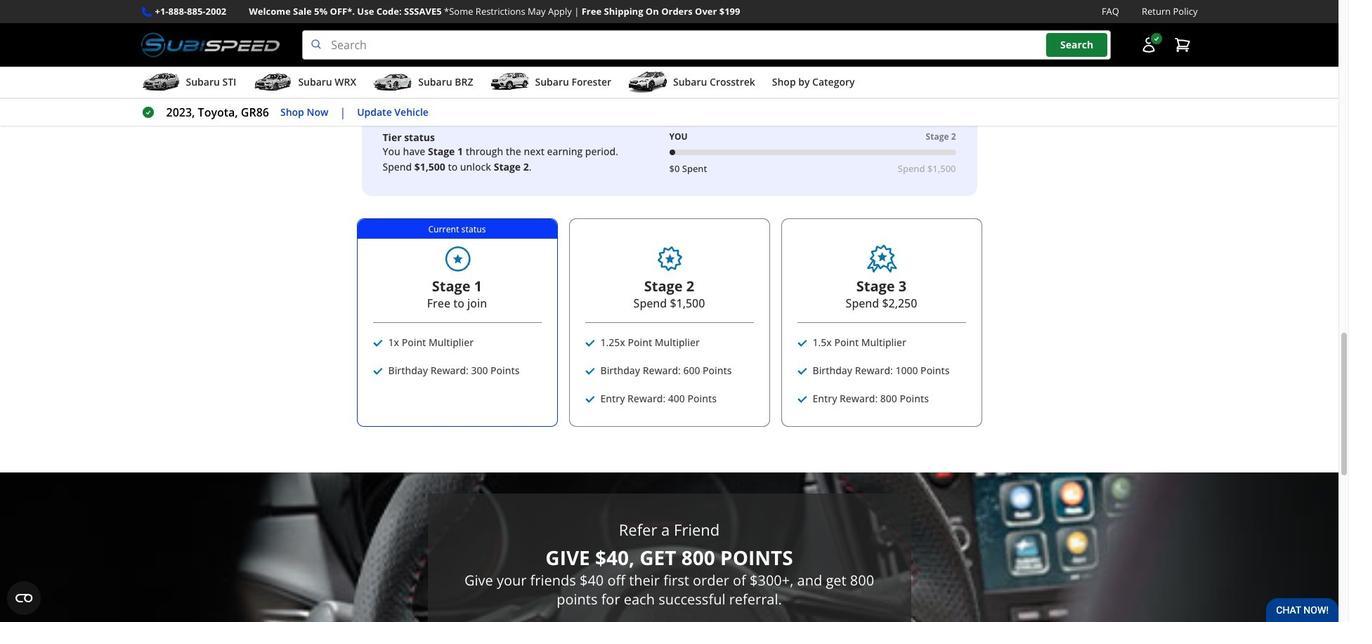 Task type: locate. For each thing, give the bounding box(es) containing it.
a subaru sti thumbnail image image
[[141, 72, 180, 93]]

heading
[[248, 61, 1091, 87], [432, 277, 482, 296], [644, 277, 695, 296], [857, 277, 907, 296], [456, 519, 883, 623], [456, 519, 883, 540], [456, 540, 883, 571]]

button image
[[1141, 37, 1158, 54]]

a subaru brz thumbnail image image
[[373, 72, 413, 93]]

search input field
[[302, 30, 1111, 60]]

a subaru forester thumbnail image image
[[490, 72, 530, 93]]

a subaru wrx thumbnail image image
[[253, 72, 293, 93]]

open widget image
[[7, 582, 41, 616]]



Task type: vqa. For each thing, say whether or not it's contained in the screenshot.
first S
no



Task type: describe. For each thing, give the bounding box(es) containing it.
a subaru crosstrek thumbnail image image
[[629, 72, 668, 93]]

subispeed logo image
[[141, 30, 280, 60]]



